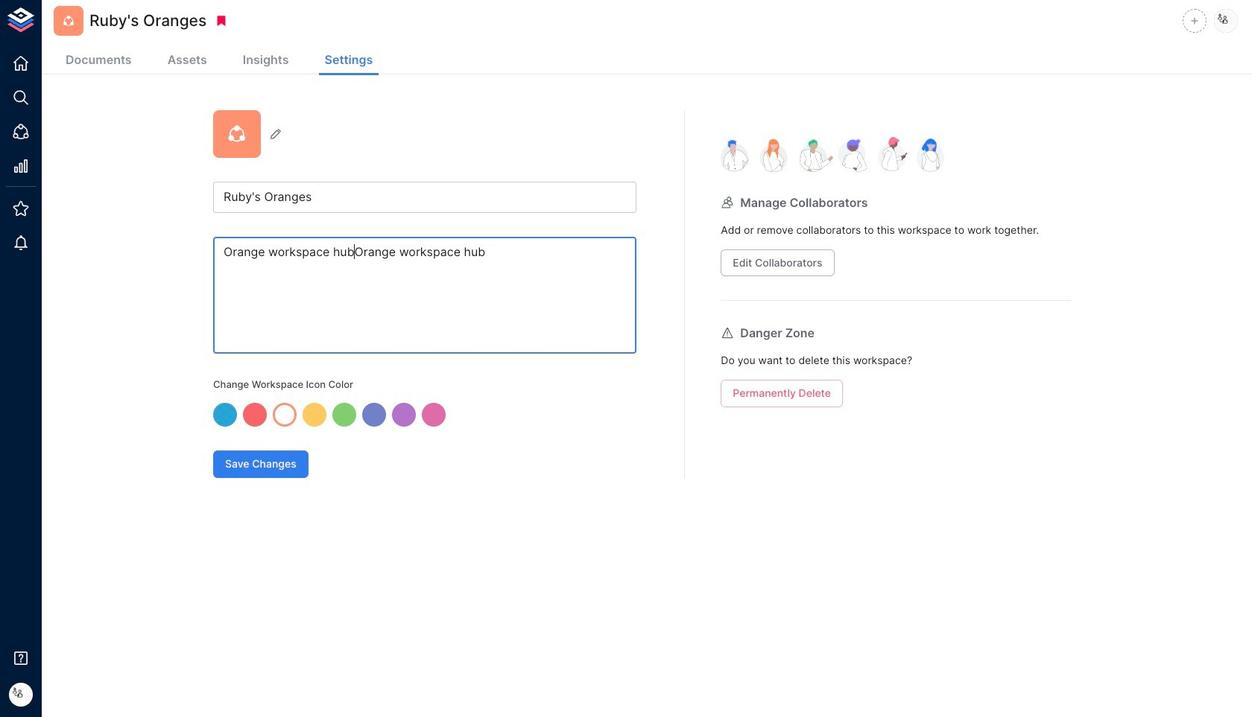 Task type: locate. For each thing, give the bounding box(es) containing it.
Workspace Name text field
[[213, 182, 637, 213]]



Task type: vqa. For each thing, say whether or not it's contained in the screenshot.
the
no



Task type: describe. For each thing, give the bounding box(es) containing it.
Workspace notes are visible to all members and guests. text field
[[213, 237, 637, 354]]

ruby anderson image
[[1214, 9, 1238, 33]]

remove bookmark image
[[215, 14, 228, 28]]



